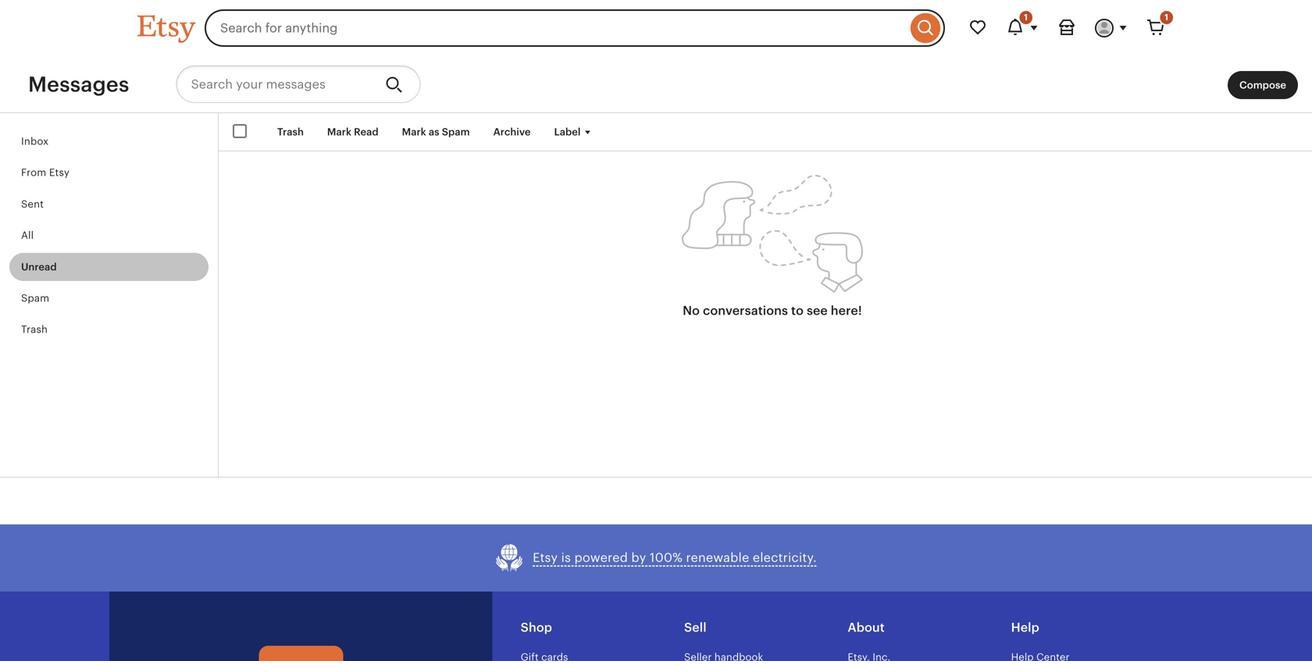Task type: describe. For each thing, give the bounding box(es) containing it.
no conversations to see here!
[[683, 304, 862, 318]]

read
[[354, 126, 379, 138]]

compose
[[1240, 79, 1286, 91]]

all link
[[9, 221, 209, 250]]

label
[[554, 126, 581, 138]]

etsy inside the from etsy 'link'
[[49, 167, 70, 179]]

all
[[21, 230, 34, 241]]

mark for mark read
[[327, 126, 352, 138]]

about
[[848, 621, 885, 635]]

none search field inside banner
[[205, 9, 945, 47]]

electricity.
[[753, 551, 817, 565]]

etsy inside etsy is powered by 100% renewable electricity. button
[[533, 551, 558, 565]]

is
[[561, 551, 571, 565]]

Search for anything text field
[[205, 9, 907, 47]]

no
[[683, 304, 700, 318]]

etsy is powered by 100% renewable electricity.
[[533, 551, 817, 565]]

help
[[1011, 621, 1040, 635]]

sent link
[[9, 190, 209, 218]]

see
[[807, 304, 828, 318]]

mark for mark as spam
[[402, 126, 426, 138]]

mark as spam
[[402, 126, 470, 138]]

inbox
[[21, 136, 49, 147]]

powered
[[574, 551, 628, 565]]

messages
[[28, 72, 129, 96]]



Task type: locate. For each thing, give the bounding box(es) containing it.
1 mark from the left
[[327, 126, 352, 138]]

page 1 image
[[682, 175, 863, 294]]

spam down unread
[[21, 292, 49, 304]]

1 inside 1 popup button
[[1024, 12, 1028, 22]]

by
[[631, 551, 646, 565]]

Search your messages text field
[[176, 66, 373, 103]]

compose button
[[1228, 71, 1298, 99]]

2 mark from the left
[[402, 126, 426, 138]]

1 link
[[1137, 9, 1175, 47]]

0 horizontal spatial spam
[[21, 292, 49, 304]]

as
[[429, 126, 439, 138]]

None search field
[[205, 9, 945, 47]]

archive
[[493, 126, 531, 138]]

conversations
[[703, 304, 788, 318]]

archive button
[[482, 118, 542, 146]]

here!
[[831, 304, 862, 318]]

shop
[[521, 621, 552, 635]]

sent
[[21, 198, 44, 210]]

from etsy link
[[9, 159, 209, 187]]

100%
[[650, 551, 683, 565]]

1 vertical spatial spam
[[21, 292, 49, 304]]

trash link
[[9, 316, 209, 344]]

unread link
[[9, 253, 209, 281]]

1 inside 1 "link"
[[1165, 12, 1169, 22]]

to
[[791, 304, 804, 318]]

0 horizontal spatial trash
[[21, 324, 48, 336]]

banner
[[109, 0, 1203, 56]]

0 horizontal spatial 1
[[1024, 12, 1028, 22]]

1 horizontal spatial mark
[[402, 126, 426, 138]]

unread
[[21, 261, 57, 273]]

1 vertical spatial trash
[[21, 324, 48, 336]]

0 vertical spatial spam
[[442, 126, 470, 138]]

etsy is powered by 100% renewable electricity. button
[[495, 544, 817, 573]]

1 button
[[997, 9, 1048, 47]]

mark left as at top
[[402, 126, 426, 138]]

etsy
[[49, 167, 70, 179], [533, 551, 558, 565]]

trash button
[[266, 118, 316, 146]]

renewable
[[686, 551, 749, 565]]

spam
[[442, 126, 470, 138], [21, 292, 49, 304]]

1 horizontal spatial trash
[[277, 126, 304, 138]]

2 1 from the left
[[1165, 12, 1169, 22]]

trash down search your messages text box
[[277, 126, 304, 138]]

1 horizontal spatial spam
[[442, 126, 470, 138]]

1 vertical spatial etsy
[[533, 551, 558, 565]]

mark read button
[[316, 118, 390, 146]]

trash
[[277, 126, 304, 138], [21, 324, 48, 336]]

mark read
[[327, 126, 379, 138]]

banner containing 1
[[109, 0, 1203, 56]]

mark as spam button
[[390, 118, 482, 146]]

1
[[1024, 12, 1028, 22], [1165, 12, 1169, 22]]

1 1 from the left
[[1024, 12, 1028, 22]]

from etsy
[[21, 167, 70, 179]]

mark left read
[[327, 126, 352, 138]]

label button
[[542, 118, 606, 146]]

0 vertical spatial etsy
[[49, 167, 70, 179]]

spam inside 'link'
[[21, 292, 49, 304]]

0 horizontal spatial mark
[[327, 126, 352, 138]]

0 vertical spatial trash
[[277, 126, 304, 138]]

mark
[[327, 126, 352, 138], [402, 126, 426, 138]]

sell
[[684, 621, 707, 635]]

1 horizontal spatial etsy
[[533, 551, 558, 565]]

trash inside button
[[277, 126, 304, 138]]

etsy right from
[[49, 167, 70, 179]]

from
[[21, 167, 46, 179]]

spam right as at top
[[442, 126, 470, 138]]

0 horizontal spatial etsy
[[49, 167, 70, 179]]

inbox link
[[9, 127, 209, 156]]

spam link
[[9, 284, 209, 313]]

1 horizontal spatial 1
[[1165, 12, 1169, 22]]

spam inside button
[[442, 126, 470, 138]]

etsy left is
[[533, 551, 558, 565]]

trash down unread
[[21, 324, 48, 336]]



Task type: vqa. For each thing, say whether or not it's contained in the screenshot.
Red Ufo Alien Abduction Cow Desk Lamp Sci Fi Spaceship Outerspace Space Bedroom Night Light Home Office Image
no



